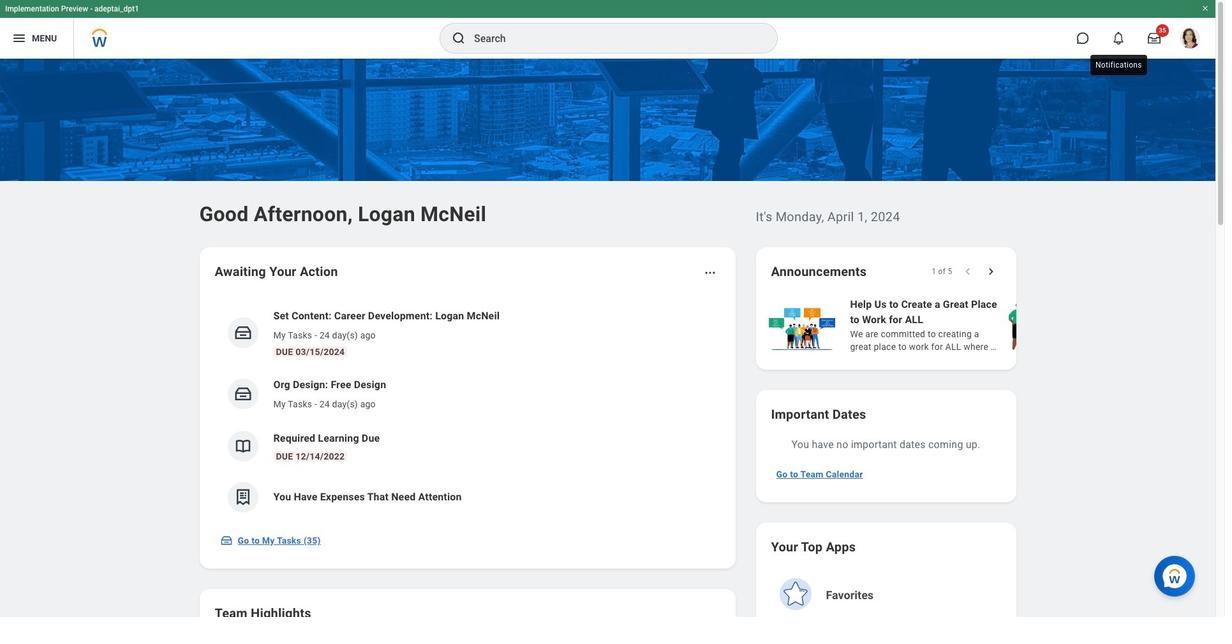 Task type: describe. For each thing, give the bounding box(es) containing it.
chevron left small image
[[961, 265, 974, 278]]

profile logan mcneil image
[[1180, 28, 1200, 51]]

close environment banner image
[[1201, 4, 1209, 12]]

chevron right small image
[[984, 265, 997, 278]]

book open image
[[233, 437, 252, 456]]

related actions image
[[703, 267, 716, 279]]

search image
[[451, 31, 466, 46]]

1 horizontal spatial inbox image
[[233, 385, 252, 404]]

inbox large image
[[1148, 32, 1161, 45]]

Search Workday  search field
[[474, 24, 751, 52]]

0 horizontal spatial inbox image
[[220, 535, 233, 547]]



Task type: locate. For each thing, give the bounding box(es) containing it.
0 horizontal spatial list
[[215, 299, 720, 523]]

status
[[932, 267, 952, 277]]

tooltip
[[1088, 52, 1150, 78]]

1 horizontal spatial list
[[766, 296, 1225, 355]]

1 vertical spatial inbox image
[[220, 535, 233, 547]]

0 vertical spatial inbox image
[[233, 385, 252, 404]]

notifications large image
[[1112, 32, 1125, 45]]

inbox image
[[233, 323, 252, 343]]

inbox image
[[233, 385, 252, 404], [220, 535, 233, 547]]

dashboard expenses image
[[233, 488, 252, 507]]

list
[[766, 296, 1225, 355], [215, 299, 720, 523]]

main content
[[0, 59, 1225, 618]]

justify image
[[11, 31, 27, 46]]

banner
[[0, 0, 1215, 59]]



Task type: vqa. For each thing, say whether or not it's contained in the screenshot.
the rightmost list
yes



